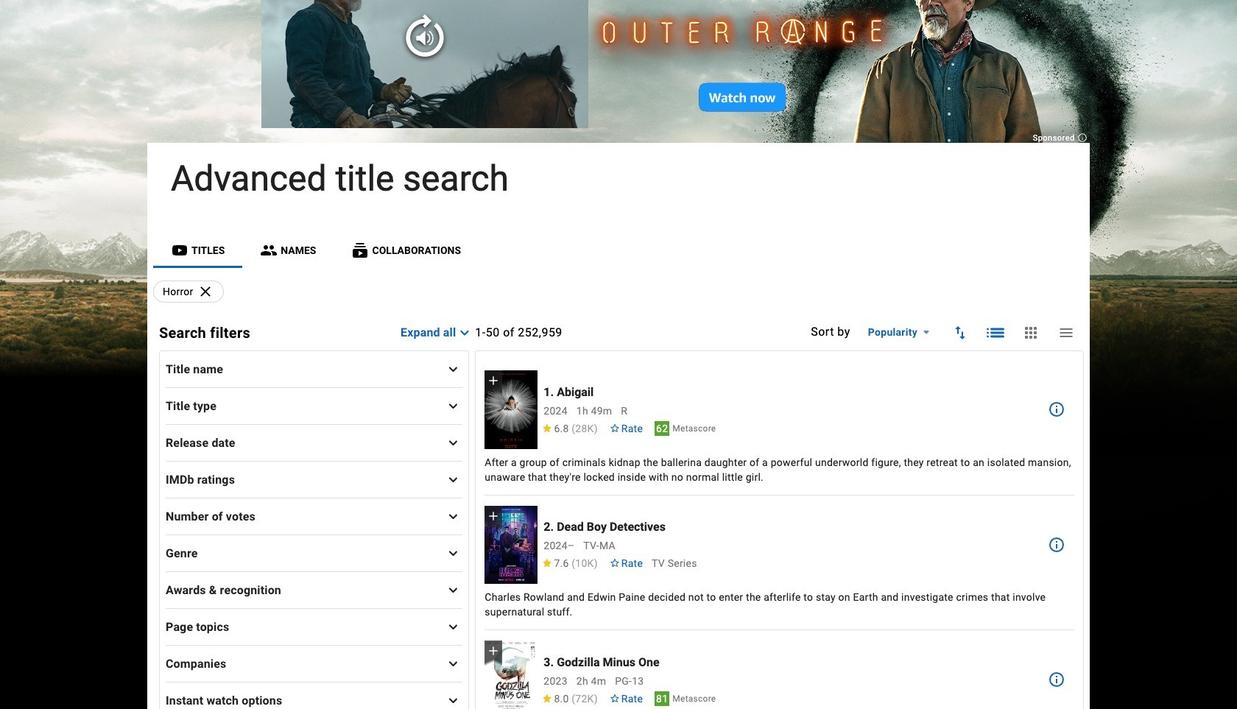 Task type: vqa. For each thing, say whether or not it's contained in the screenshot.
Little Women image
no



Task type: locate. For each thing, give the bounding box(es) containing it.
imdb rating: 7.6 element
[[543, 558, 598, 570]]

3 group from the top
[[485, 641, 538, 710]]

1 vertical spatial star inline image
[[543, 695, 553, 703]]

1 add image from the top
[[487, 374, 501, 388]]

0 vertical spatial star border inline image
[[610, 424, 620, 432]]

2 vertical spatial chevron right image
[[445, 508, 463, 526]]

3 chevron right image from the top
[[445, 545, 463, 563]]

group for imdb rating: 6.8 element at the left of the page
[[485, 371, 538, 449]]

3 chevron right image from the top
[[445, 508, 463, 526]]

1 vertical spatial chevron right image
[[445, 398, 463, 415]]

star border inline image right imdb rating: 6.8 element at the left of the page
[[610, 424, 620, 432]]

0 vertical spatial star inline image
[[543, 559, 553, 568]]

star border inline image right imdb rating: 7.6 element
[[610, 559, 620, 568]]

add image
[[487, 509, 501, 524]]

2 add image from the top
[[487, 644, 501, 659]]

clear image
[[193, 281, 214, 302]]

2 tab from the left
[[243, 233, 334, 268]]

1 star inline image from the top
[[543, 559, 553, 568]]

1 vertical spatial star border inline image
[[610, 559, 620, 568]]

youtube image
[[171, 242, 189, 259]]

chevron right image left alisha weir in abigail (2024) image
[[445, 398, 463, 415]]

1 group from the top
[[485, 371, 538, 449]]

chevron right image
[[445, 361, 463, 378], [445, 398, 463, 415], [445, 508, 463, 526]]

5 chevron right image from the top
[[445, 619, 463, 636]]

1 vertical spatial group
[[485, 506, 538, 584]]

star inline image right yuyu kitamura, george rexstrew, kassius nelson, and jayden revri in dead boy detectives (2024) image
[[543, 559, 553, 568]]

chevron right image down the expand more icon
[[445, 361, 463, 378]]

1 vertical spatial add image
[[487, 644, 501, 659]]

see more information about dead boy detectives image
[[1049, 536, 1066, 554]]

star border inline image
[[610, 424, 620, 432], [610, 559, 620, 568]]

group left the imdb rating: 8.0 element
[[485, 641, 538, 710]]

1 tab from the left
[[153, 233, 243, 268]]

group left imdb rating: 7.6 element
[[485, 506, 538, 584]]

4 chevron right image from the top
[[445, 582, 463, 599]]

0 vertical spatial add image
[[487, 374, 501, 388]]

chevron right image left add icon
[[445, 508, 463, 526]]

group left star inline image
[[485, 371, 538, 449]]

2 chevron right image from the top
[[445, 398, 463, 415]]

0 vertical spatial chevron right image
[[445, 361, 463, 378]]

1 star border inline image from the top
[[610, 424, 620, 432]]

star inline image inside the imdb rating: 8.0 element
[[543, 695, 553, 703]]

group
[[485, 371, 538, 449], [485, 506, 538, 584], [485, 641, 538, 710]]

2 group from the top
[[485, 506, 538, 584]]

star inline image
[[543, 559, 553, 568], [543, 695, 553, 703]]

add image for terry chen, richard t. jones, eric keenleyside, sally hawkins, and cj adams in godzilla minus one (2023) image on the left of the page
[[487, 644, 501, 659]]

star inline image inside imdb rating: 7.6 element
[[543, 559, 553, 568]]

star inline image
[[543, 424, 553, 432]]

tab list
[[153, 233, 1085, 268]]

chevron right image
[[445, 434, 463, 452], [445, 471, 463, 489], [445, 545, 463, 563], [445, 582, 463, 599], [445, 619, 463, 636], [445, 655, 463, 673], [445, 692, 463, 710]]

alisha weir in abigail (2024) image
[[485, 371, 538, 449]]

star inline image right terry chen, richard t. jones, eric keenleyside, sally hawkins, and cj adams in godzilla minus one (2023) image on the left of the page
[[543, 695, 553, 703]]

0 vertical spatial group
[[485, 371, 538, 449]]

2 vertical spatial group
[[485, 641, 538, 710]]

subscriptions image
[[352, 242, 370, 259]]

tab
[[153, 233, 243, 268], [243, 233, 334, 268], [334, 233, 479, 268]]

6 chevron right image from the top
[[445, 655, 463, 673]]

star inline image for the imdb rating: 8.0 element
[[543, 695, 553, 703]]

add image
[[487, 374, 501, 388], [487, 644, 501, 659]]

2 star border inline image from the top
[[610, 559, 620, 568]]

group for imdb rating: 7.6 element
[[485, 506, 538, 584]]

compact view image
[[1058, 324, 1076, 342]]

2 star inline image from the top
[[543, 695, 553, 703]]



Task type: describe. For each thing, give the bounding box(es) containing it.
star border inline image for imdb rating: 7.6 element
[[610, 559, 620, 568]]

2 chevron right image from the top
[[445, 471, 463, 489]]

grid view image
[[1023, 324, 1040, 342]]

7 chevron right image from the top
[[445, 692, 463, 710]]

star inline image for imdb rating: 7.6 element
[[543, 559, 553, 568]]

people image
[[260, 242, 278, 259]]

group for the imdb rating: 8.0 element
[[485, 641, 538, 710]]

1 chevron right image from the top
[[445, 361, 463, 378]]

terry chen, richard t. jones, eric keenleyside, sally hawkins, and cj adams in godzilla minus one (2023) image
[[485, 641, 538, 710]]

star border inline image for imdb rating: 6.8 element at the left of the page
[[610, 424, 620, 432]]

3 tab from the left
[[334, 233, 479, 268]]

add image for alisha weir in abigail (2024) image
[[487, 374, 501, 388]]

see more information about godzilla minus one image
[[1049, 672, 1066, 689]]

1 chevron right image from the top
[[445, 434, 463, 452]]

imdb rating: 8.0 element
[[543, 693, 598, 705]]

imdb rating: 6.8 element
[[543, 423, 598, 435]]

sort order image
[[952, 324, 970, 342]]

selected:  detailed view image
[[987, 324, 1005, 342]]

yuyu kitamura, george rexstrew, kassius nelson, and jayden revri in dead boy detectives (2024) image
[[485, 506, 538, 584]]

see more information about abigail image
[[1049, 401, 1066, 419]]

star border inline image
[[610, 695, 620, 703]]

arrow drop down image
[[918, 324, 936, 341]]

expand more image
[[456, 324, 474, 342]]



